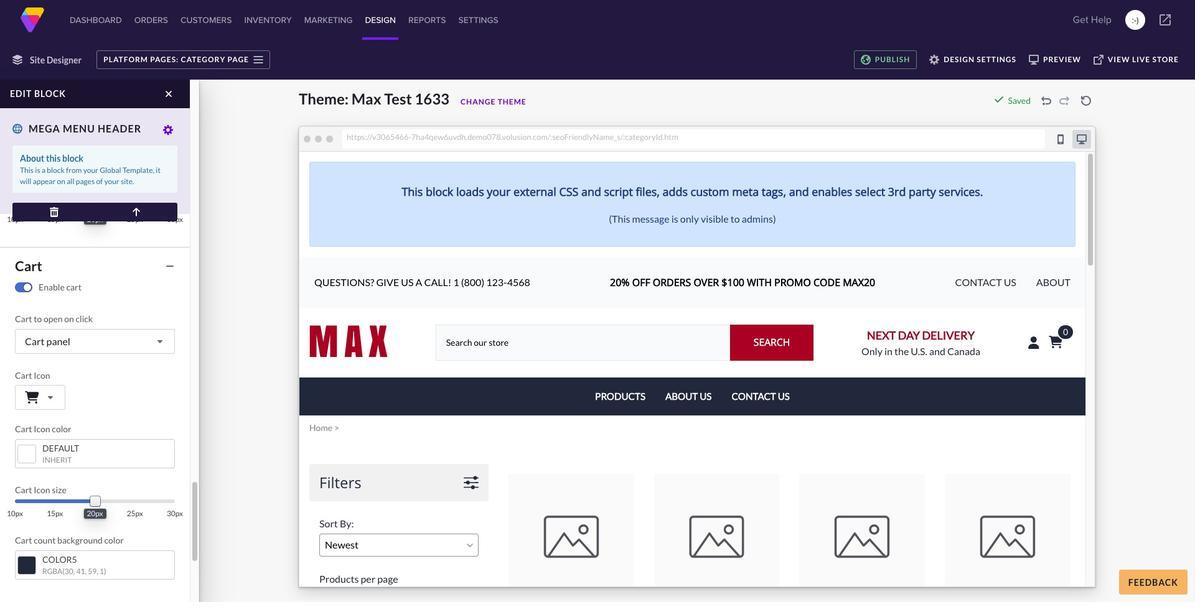 Task type: locate. For each thing, give the bounding box(es) containing it.
cart up 10px
[[15, 485, 32, 496]]

25px
[[127, 509, 143, 519]]

icon down site designer
[[48, 76, 65, 87]]

cart count background color
[[15, 535, 124, 546]]

icon up 'this'
[[48, 130, 65, 140]]

:-)
[[1132, 14, 1139, 26]]

on
[[57, 177, 65, 186], [64, 314, 74, 324]]

designer
[[47, 54, 82, 65]]

2 inherit from the top
[[42, 456, 72, 465]]

from
[[66, 166, 82, 175]]

0 vertical spatial account
[[15, 76, 47, 87]]

cart inside cart panel button
[[25, 336, 45, 347]]

icon up cart shopping "image"
[[34, 370, 50, 381]]

cart up cart shopping "image"
[[15, 370, 32, 381]]

design button
[[363, 0, 399, 40]]

1)
[[100, 567, 106, 577]]

design settings button
[[923, 50, 1023, 69]]

size up the 15px
[[52, 485, 67, 496]]

orders
[[134, 14, 168, 26]]

0 vertical spatial size
[[67, 191, 81, 201]]

icon down cart shopping "image"
[[34, 424, 50, 435]]

marketing
[[304, 14, 353, 26]]

your up the pages
[[83, 166, 98, 175]]

0 vertical spatial block
[[34, 88, 66, 99]]

1 default from the top
[[42, 149, 79, 159]]

account down will on the left
[[15, 191, 47, 201]]

1 vertical spatial size
[[52, 485, 67, 496]]

1 default inherit from the top
[[42, 149, 79, 171]]

cart down the to
[[25, 336, 45, 347]]

this
[[46, 153, 61, 164]]

change
[[461, 97, 496, 106]]

default inherit down cart icon color on the left bottom
[[42, 443, 79, 465]]

0 vertical spatial on
[[57, 177, 65, 186]]

edit
[[10, 88, 32, 99]]

0 horizontal spatial your
[[83, 166, 98, 175]]

pages
[[76, 177, 95, 186]]

open
[[44, 314, 63, 324]]

is
[[35, 166, 40, 175]]

0 vertical spatial color
[[67, 130, 86, 140]]

it
[[156, 166, 161, 175]]

default for account icon color
[[42, 149, 79, 159]]

cart for cart
[[15, 258, 42, 275]]

cart icon
[[15, 370, 50, 381]]

0 vertical spatial inherit
[[42, 161, 72, 171]]

41,
[[76, 567, 87, 577]]

account up about
[[15, 130, 47, 140]]

cart up enable at the top left of the page
[[15, 258, 42, 275]]

59,
[[88, 567, 98, 577]]

3 account from the top
[[15, 191, 47, 201]]

size
[[67, 191, 81, 201], [52, 485, 67, 496]]

7ha4qew6uvdh.demo078.volusion.com/:seofriendlyname_s/:categoryid.htm
[[411, 132, 678, 142]]

settings
[[459, 14, 499, 26]]

platform pages: category page button
[[97, 50, 270, 69]]

cart for cart icon size
[[15, 485, 32, 496]]

1 vertical spatial default inherit
[[42, 443, 79, 465]]

orders button
[[132, 0, 171, 40]]

cart for cart count background color
[[15, 535, 32, 546]]

block down 'this'
[[47, 166, 65, 175]]

https://v3065466-7ha4qew6uvdh.demo078.volusion.com/:seofriendlyname_s/:categoryid.htm
[[347, 132, 678, 142]]

get help
[[1073, 12, 1112, 27]]

0 vertical spatial default
[[42, 149, 79, 159]]

user image
[[25, 97, 36, 110]]

2 default inherit from the top
[[42, 443, 79, 465]]

slider
[[90, 202, 100, 212]]

inherit up cart icon size
[[42, 456, 72, 465]]

2 vertical spatial account
[[15, 191, 47, 201]]

on left all
[[57, 177, 65, 186]]

reports button
[[406, 0, 449, 40]]

inherit for account
[[42, 161, 72, 171]]

default inherit
[[42, 149, 79, 171], [42, 443, 79, 465]]

design
[[944, 55, 975, 64]]

your
[[83, 166, 98, 175], [104, 177, 119, 186]]

mega menu header
[[29, 123, 141, 134]]

a
[[42, 166, 45, 175]]

icon down appear
[[48, 191, 65, 201]]

site designer
[[30, 54, 82, 65]]

size down all
[[67, 191, 81, 201]]

0 vertical spatial default inherit
[[42, 149, 79, 171]]

cart
[[15, 258, 42, 275], [15, 314, 32, 324], [25, 336, 45, 347], [15, 370, 32, 381], [15, 424, 32, 435], [15, 485, 32, 496], [15, 535, 32, 546]]

theme: max test 1633
[[299, 90, 450, 108]]

default
[[42, 149, 79, 159], [42, 443, 79, 454]]

1 inherit from the top
[[42, 161, 72, 171]]

inventory
[[244, 14, 292, 26]]

cart left "count"
[[15, 535, 32, 546]]

inherit right is
[[42, 161, 72, 171]]

default up from
[[42, 149, 79, 159]]

2 account from the top
[[15, 130, 47, 140]]

2 default from the top
[[42, 443, 79, 454]]

cart icon color
[[15, 424, 71, 435]]

1 vertical spatial on
[[64, 314, 74, 324]]

default inherit up all
[[42, 149, 79, 171]]

menu
[[63, 123, 95, 134]]

on left click
[[64, 314, 74, 324]]

icon up the 15px
[[34, 485, 50, 496]]

inherit
[[42, 161, 72, 171], [42, 456, 72, 465]]

default down cart icon color on the left bottom
[[42, 443, 79, 454]]

10px
[[7, 509, 23, 519]]

volusion-logo link
[[20, 7, 45, 32]]

block down account icon
[[34, 88, 66, 99]]

platform pages: category page
[[103, 55, 249, 64]]

cart inside cart button
[[15, 258, 42, 275]]

15px
[[47, 509, 63, 519]]

preview button
[[1023, 50, 1088, 69]]

appear
[[33, 177, 56, 186]]

feedback
[[1129, 577, 1179, 588]]

1 vertical spatial default
[[42, 443, 79, 454]]

1 account from the top
[[15, 76, 47, 87]]

1633
[[415, 90, 450, 108]]

1 vertical spatial account
[[15, 130, 47, 140]]

1 horizontal spatial your
[[104, 177, 119, 186]]

1 vertical spatial your
[[104, 177, 119, 186]]

view live store
[[1108, 55, 1179, 64]]

publish button
[[854, 50, 917, 69]]

size for cart icon size
[[52, 485, 67, 496]]

background
[[57, 535, 103, 546]]

account for account icon color
[[15, 130, 47, 140]]

cart button
[[9, 255, 181, 277]]

block
[[34, 88, 66, 99], [62, 153, 83, 164], [47, 166, 65, 175]]

preview
[[1043, 55, 1081, 64]]

change theme
[[461, 97, 527, 106]]

1 vertical spatial color
[[52, 424, 71, 435]]

global
[[100, 166, 121, 175]]

account
[[15, 76, 47, 87], [15, 130, 47, 140], [15, 191, 47, 201]]

all
[[67, 177, 74, 186]]

get help link
[[1069, 7, 1116, 32]]

feedback button
[[1119, 570, 1188, 595]]

default inherit for account icon color
[[42, 149, 79, 171]]

dashboard link
[[67, 0, 124, 40]]

1 vertical spatial inherit
[[42, 456, 72, 465]]

about this block this is a block from your global template, it will appear on all pages of your site.
[[20, 153, 161, 186]]

pages:
[[150, 55, 179, 64]]

cart down cart shopping "image"
[[15, 424, 32, 435]]

30px
[[167, 509, 183, 519]]

block up from
[[62, 153, 83, 164]]

cart left the to
[[15, 314, 32, 324]]

account up edit block
[[15, 76, 47, 87]]

color5
[[42, 555, 77, 565]]

your down global
[[104, 177, 119, 186]]

cart icon size
[[15, 485, 67, 496]]



Task type: vqa. For each thing, say whether or not it's contained in the screenshot.
the columns at the left bottom of page
no



Task type: describe. For each thing, give the bounding box(es) containing it.
account for account icon size
[[15, 191, 47, 201]]

https://v3065466-
[[347, 132, 411, 142]]

inherit for cart
[[42, 456, 72, 465]]

max
[[352, 90, 381, 108]]

color for cart icon color
[[52, 424, 71, 435]]

reports
[[408, 14, 446, 26]]

20px
[[87, 509, 103, 519]]

cart for cart panel
[[25, 336, 45, 347]]

on inside about this block this is a block from your global template, it will appear on all pages of your site.
[[57, 177, 65, 186]]

view
[[1108, 55, 1130, 64]]

edit block
[[10, 88, 66, 99]]

2 vertical spatial color
[[104, 535, 124, 546]]

category
[[181, 55, 226, 64]]

cart to open on click
[[15, 314, 93, 324]]

rgba(30,
[[42, 567, 75, 577]]

icon for account icon color
[[48, 130, 65, 140]]

publish
[[875, 55, 910, 64]]

design settings
[[944, 55, 1017, 64]]

dashboard
[[70, 14, 122, 26]]

cart panel
[[25, 336, 70, 347]]

will
[[20, 177, 31, 186]]

account icon
[[15, 76, 65, 87]]

store
[[1153, 55, 1179, 64]]

about
[[20, 153, 44, 164]]

platform
[[103, 55, 148, 64]]

of
[[96, 177, 103, 186]]

cart for cart icon
[[15, 370, 32, 381]]

icon for account icon
[[48, 76, 65, 87]]

dashboard image
[[20, 7, 45, 32]]

inventory button
[[242, 0, 294, 40]]

default for cart icon color
[[42, 443, 79, 454]]

saved image
[[994, 95, 1004, 105]]

to
[[34, 314, 42, 324]]

color for account icon color
[[67, 130, 86, 140]]

header
[[98, 123, 141, 134]]

mega
[[29, 123, 60, 134]]

get
[[1073, 12, 1089, 27]]

marketing button
[[302, 0, 355, 40]]

icon for account icon size
[[48, 191, 65, 201]]

theme
[[498, 97, 527, 106]]

cart for cart to open on click
[[15, 314, 32, 324]]

cart
[[66, 282, 82, 293]]

site.
[[121, 177, 134, 186]]

help
[[1091, 12, 1112, 27]]

2 vertical spatial block
[[47, 166, 65, 175]]

site
[[30, 54, 45, 65]]

live
[[1132, 55, 1151, 64]]

this
[[20, 166, 34, 175]]

default inherit for cart icon color
[[42, 443, 79, 465]]

0 vertical spatial your
[[83, 166, 98, 175]]

enable cart
[[39, 282, 82, 293]]

icon for cart icon color
[[34, 424, 50, 435]]

color5 rgba(30, 41, 59, 1)
[[42, 555, 106, 577]]

icon for cart icon size
[[34, 485, 50, 496]]

enable
[[39, 282, 65, 293]]

icon for cart icon
[[34, 370, 50, 381]]

design
[[365, 14, 396, 26]]

panel
[[46, 336, 70, 347]]

settings
[[977, 55, 1017, 64]]

account icon size
[[15, 191, 81, 201]]

theme:
[[299, 90, 349, 108]]

settings button
[[456, 0, 501, 40]]

:-
[[1132, 14, 1137, 26]]

20px slider
[[84, 497, 106, 519]]

1 vertical spatial block
[[62, 153, 83, 164]]

sidebar element
[[0, 9, 199, 603]]

account icon color
[[15, 130, 86, 140]]

cart for cart icon color
[[15, 424, 32, 435]]

test
[[384, 90, 412, 108]]

:-) link
[[1126, 10, 1146, 30]]

page
[[228, 55, 249, 64]]

cart shopping image
[[25, 392, 39, 404]]

saved
[[1008, 95, 1031, 106]]

global template image
[[12, 124, 22, 134]]

count
[[34, 535, 56, 546]]

template,
[[123, 166, 154, 175]]

customers button
[[178, 0, 234, 40]]

)
[[1137, 14, 1139, 26]]

size for account icon size
[[67, 191, 81, 201]]

view live store button
[[1088, 50, 1185, 69]]

cart panel button
[[15, 329, 175, 354]]

customers
[[181, 14, 232, 26]]

account for account icon
[[15, 76, 47, 87]]



